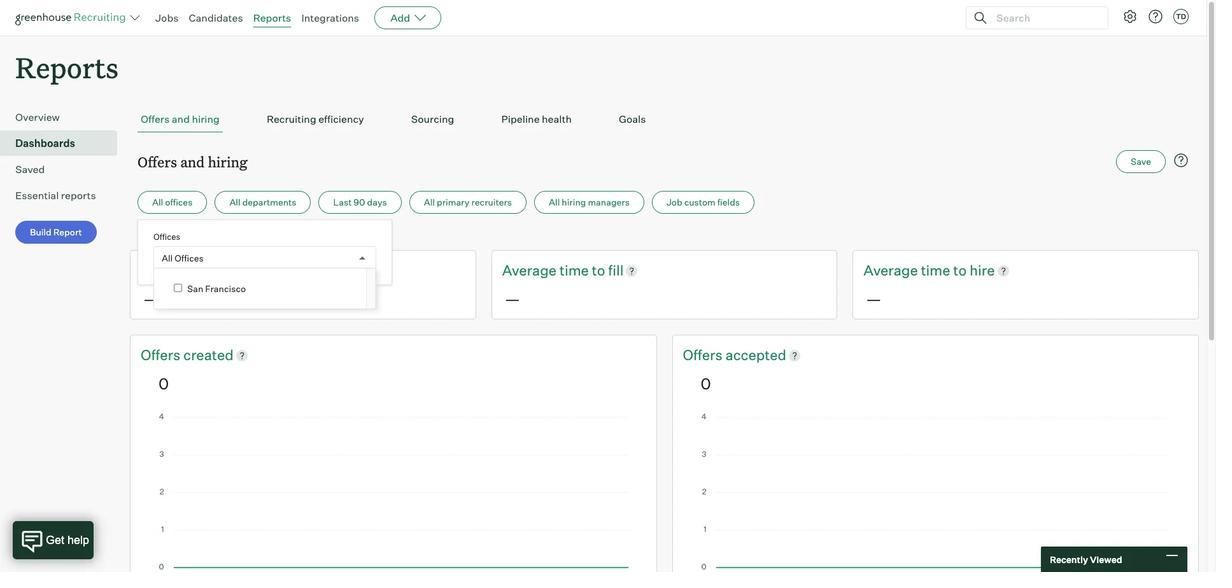 Task type: vqa. For each thing, say whether or not it's contained in the screenshot.
resume within Drag Resume to Parse (PDF, Word, or Rich Text), or
no



Task type: locate. For each thing, give the bounding box(es) containing it.
1 time link from the left
[[560, 261, 592, 281]]

last
[[333, 197, 352, 208]]

recruiting efficiency
[[267, 113, 364, 126]]

to link for hire
[[953, 261, 970, 281]]

candidates
[[189, 11, 243, 24]]

reports down greenhouse recruiting image
[[15, 48, 119, 86]]

2 average link from the left
[[864, 261, 921, 281]]

—
[[143, 290, 159, 309], [505, 290, 520, 309], [866, 290, 882, 309]]

0 horizontal spatial offers link
[[141, 346, 183, 365]]

hire
[[970, 262, 995, 279]]

all
[[152, 197, 163, 208], [229, 197, 240, 208], [424, 197, 435, 208], [549, 197, 560, 208], [162, 253, 173, 263]]

offers link
[[141, 346, 183, 365], [683, 346, 726, 365]]

time left hire
[[921, 262, 950, 279]]

offer
[[141, 262, 173, 279]]

1 horizontal spatial to
[[953, 262, 967, 279]]

2 time from the left
[[921, 262, 950, 279]]

to for fill
[[592, 262, 605, 279]]

1 horizontal spatial average
[[864, 262, 918, 279]]

essential reports
[[15, 189, 96, 202]]

td button
[[1174, 9, 1189, 24]]

1 horizontal spatial average link
[[864, 261, 921, 281]]

accepted link
[[726, 346, 786, 365]]

created link
[[183, 346, 233, 365]]

1 vertical spatial offices
[[175, 253, 204, 263]]

1 offers link from the left
[[141, 346, 183, 365]]

all down -
[[162, 253, 173, 263]]

all offices
[[152, 197, 193, 208]]

0 vertical spatial and
[[172, 113, 190, 126]]

offers link for accepted
[[683, 346, 726, 365]]

job
[[667, 197, 682, 208]]

to link
[[592, 261, 608, 281], [953, 261, 970, 281]]

viewed
[[1090, 554, 1122, 565]]

jul 25 - oct 23, 2023
[[138, 231, 226, 241]]

tab list containing offers and hiring
[[138, 106, 1191, 133]]

all left managers
[[549, 197, 560, 208]]

offices
[[165, 197, 193, 208]]

0 horizontal spatial 0
[[159, 374, 169, 393]]

all inside 'button'
[[549, 197, 560, 208]]

0 horizontal spatial time
[[560, 262, 589, 279]]

average time to for hire
[[864, 262, 970, 279]]

23,
[[189, 231, 202, 241]]

to left hire
[[953, 262, 967, 279]]

sourcing button
[[408, 106, 457, 133]]

build report
[[30, 227, 82, 238]]

2 xychart image from the left
[[701, 414, 1170, 572]]

time link for fill
[[560, 261, 592, 281]]

1 horizontal spatial to link
[[953, 261, 970, 281]]

average for fill
[[502, 262, 557, 279]]

1 average link from the left
[[502, 261, 560, 281]]

td button
[[1171, 6, 1191, 27]]

0 vertical spatial reports
[[253, 11, 291, 24]]

xychart image
[[159, 414, 628, 572], [701, 414, 1170, 572]]

offers and hiring
[[141, 113, 220, 126], [138, 152, 247, 171]]

1 to from the left
[[592, 262, 605, 279]]

0 horizontal spatial time link
[[560, 261, 592, 281]]

1 horizontal spatial offers link
[[683, 346, 726, 365]]

recruiting efficiency button
[[264, 106, 367, 133]]

acceptance link
[[176, 261, 255, 281]]

overview
[[15, 111, 60, 124]]

2 offers link from the left
[[683, 346, 726, 365]]

0 vertical spatial offers and hiring
[[141, 113, 220, 126]]

all left the offices
[[152, 197, 163, 208]]

1 xychart image from the left
[[159, 414, 628, 572]]

time link left hire link at right top
[[921, 261, 953, 281]]

all departments button
[[215, 191, 311, 214]]

0 horizontal spatial to link
[[592, 261, 608, 281]]

0 horizontal spatial —
[[143, 290, 159, 309]]

2 horizontal spatial —
[[866, 290, 882, 309]]

reports
[[253, 11, 291, 24], [15, 48, 119, 86]]

0 vertical spatial hiring
[[192, 113, 220, 126]]

recruiters
[[471, 197, 512, 208]]

last 90 days button
[[319, 191, 402, 214]]

average time to
[[502, 262, 608, 279], [864, 262, 970, 279]]

2 average time to from the left
[[864, 262, 970, 279]]

3 — from the left
[[866, 290, 882, 309]]

and inside button
[[172, 113, 190, 126]]

average
[[502, 262, 557, 279], [864, 262, 918, 279]]

1 horizontal spatial xychart image
[[701, 414, 1170, 572]]

1 average time to from the left
[[502, 262, 608, 279]]

2 time link from the left
[[921, 261, 953, 281]]

2 vertical spatial hiring
[[562, 197, 586, 208]]

all left primary on the left top of page
[[424, 197, 435, 208]]

fill link
[[608, 261, 624, 281]]

offers
[[141, 113, 170, 126], [138, 152, 177, 171], [141, 346, 183, 364], [683, 346, 726, 364]]

san francisco
[[187, 284, 246, 294]]

jul
[[138, 231, 151, 241]]

1 vertical spatial hiring
[[208, 152, 247, 171]]

— for fill
[[505, 290, 520, 309]]

to
[[592, 262, 605, 279], [953, 262, 967, 279]]

time link left the 'fill' link
[[560, 261, 592, 281]]

1 time from the left
[[560, 262, 589, 279]]

2 to from the left
[[953, 262, 967, 279]]

0 horizontal spatial average time to
[[502, 262, 608, 279]]

hiring
[[192, 113, 220, 126], [208, 152, 247, 171], [562, 197, 586, 208]]

managers
[[588, 197, 630, 208]]

all for all primary recruiters
[[424, 197, 435, 208]]

all for all departments
[[229, 197, 240, 208]]

1 horizontal spatial reports
[[253, 11, 291, 24]]

save
[[1131, 156, 1151, 167]]

goals button
[[616, 106, 649, 133]]

fill
[[608, 262, 624, 279]]

1 horizontal spatial time
[[921, 262, 950, 279]]

1 average from the left
[[502, 262, 557, 279]]

all left departments
[[229, 197, 240, 208]]

0 horizontal spatial xychart image
[[159, 414, 628, 572]]

1 horizontal spatial average time to
[[864, 262, 970, 279]]

25
[[153, 231, 164, 241]]

and
[[172, 113, 190, 126], [180, 152, 205, 171]]

reports right candidates
[[253, 11, 291, 24]]

accepted
[[726, 346, 786, 364]]

fields
[[717, 197, 740, 208]]

2 to link from the left
[[953, 261, 970, 281]]

time left fill at the top right
[[560, 262, 589, 279]]

0 horizontal spatial average
[[502, 262, 557, 279]]

0 horizontal spatial average link
[[502, 261, 560, 281]]

1 horizontal spatial —
[[505, 290, 520, 309]]

to for hire
[[953, 262, 967, 279]]

1 vertical spatial reports
[[15, 48, 119, 86]]

1 to link from the left
[[592, 261, 608, 281]]

1 horizontal spatial 0
[[701, 374, 711, 393]]

tab list
[[138, 106, 1191, 133]]

offices down 23, on the top of page
[[175, 253, 204, 263]]

0 horizontal spatial to
[[592, 262, 605, 279]]

save button
[[1116, 150, 1166, 173]]

saved link
[[15, 162, 112, 177]]

offers inside button
[[141, 113, 170, 126]]

2023
[[204, 231, 226, 241]]

2 average from the left
[[864, 262, 918, 279]]

1 0 from the left
[[159, 374, 169, 393]]

time
[[560, 262, 589, 279], [921, 262, 950, 279]]

average link
[[502, 261, 560, 281], [864, 261, 921, 281]]

offices right jul
[[153, 232, 180, 242]]

1 horizontal spatial time link
[[921, 261, 953, 281]]

all for all offices
[[152, 197, 163, 208]]

overview link
[[15, 110, 112, 125]]

saved
[[15, 163, 45, 176]]

2 — from the left
[[505, 290, 520, 309]]

dashboards
[[15, 137, 75, 150]]

1 — from the left
[[143, 290, 159, 309]]

time link
[[560, 261, 592, 281], [921, 261, 953, 281]]

2 0 from the left
[[701, 374, 711, 393]]

to left fill at the top right
[[592, 262, 605, 279]]

average time to for fill
[[502, 262, 608, 279]]



Task type: describe. For each thing, give the bounding box(es) containing it.
last 90 days
[[333, 197, 387, 208]]

custom
[[684, 197, 716, 208]]

efficiency
[[318, 113, 364, 126]]

time link for hire
[[921, 261, 953, 281]]

san
[[187, 284, 203, 294]]

jobs link
[[155, 11, 179, 24]]

candidates link
[[189, 11, 243, 24]]

San Francisco checkbox
[[174, 284, 182, 293]]

reports
[[61, 189, 96, 202]]

rate link
[[255, 261, 281, 281]]

time for hire
[[921, 262, 950, 279]]

hiring inside 'button'
[[562, 197, 586, 208]]

offers and hiring inside button
[[141, 113, 220, 126]]

offer link
[[141, 261, 176, 281]]

health
[[542, 113, 572, 126]]

average link for fill
[[502, 261, 560, 281]]

hire link
[[970, 261, 995, 281]]

primary
[[437, 197, 470, 208]]

0 vertical spatial offices
[[153, 232, 180, 242]]

0 for created
[[159, 374, 169, 393]]

report
[[53, 227, 82, 238]]

Search text field
[[993, 9, 1097, 27]]

xychart image for created
[[159, 414, 628, 572]]

reports link
[[253, 11, 291, 24]]

hiring inside button
[[192, 113, 220, 126]]

all hiring managers
[[549, 197, 630, 208]]

integrations
[[301, 11, 359, 24]]

-
[[166, 231, 170, 241]]

1 vertical spatial and
[[180, 152, 205, 171]]

job custom fields button
[[652, 191, 755, 214]]

departments
[[242, 197, 296, 208]]

job custom fields
[[667, 197, 740, 208]]

essential reports link
[[15, 188, 112, 203]]

recently
[[1050, 554, 1088, 565]]

all offices
[[162, 253, 204, 263]]

pipeline
[[501, 113, 540, 126]]

add button
[[375, 6, 441, 29]]

pipeline health button
[[498, 106, 575, 133]]

created
[[183, 346, 233, 364]]

xychart image for accepted
[[701, 414, 1170, 572]]

offer acceptance
[[141, 262, 255, 279]]

0 for accepted
[[701, 374, 711, 393]]

add
[[390, 11, 410, 24]]

build report button
[[15, 221, 97, 244]]

average for hire
[[864, 262, 918, 279]]

0 horizontal spatial reports
[[15, 48, 119, 86]]

90
[[354, 197, 365, 208]]

time for fill
[[560, 262, 589, 279]]

offers and hiring button
[[138, 106, 223, 133]]

pipeline health
[[501, 113, 572, 126]]

build
[[30, 227, 51, 238]]

all for all hiring managers
[[549, 197, 560, 208]]

offers link for created
[[141, 346, 183, 365]]

jobs
[[155, 11, 179, 24]]

all primary recruiters button
[[409, 191, 527, 214]]

td
[[1176, 12, 1186, 21]]

— for hire
[[866, 290, 882, 309]]

all primary recruiters
[[424, 197, 512, 208]]

all for all offices
[[162, 253, 173, 263]]

rate
[[255, 262, 281, 279]]

oct
[[171, 231, 187, 241]]

essential
[[15, 189, 59, 202]]

greenhouse recruiting image
[[15, 10, 130, 25]]

days
[[367, 197, 387, 208]]

dashboards link
[[15, 136, 112, 151]]

goals
[[619, 113, 646, 126]]

to link for fill
[[592, 261, 608, 281]]

all hiring managers button
[[534, 191, 644, 214]]

1 vertical spatial offers and hiring
[[138, 152, 247, 171]]

faq image
[[1174, 153, 1189, 168]]

average link for hire
[[864, 261, 921, 281]]

francisco
[[205, 284, 246, 294]]

acceptance
[[176, 262, 252, 279]]

all departments
[[229, 197, 296, 208]]

configure image
[[1123, 9, 1138, 24]]

all offices button
[[138, 191, 207, 214]]

sourcing
[[411, 113, 454, 126]]

recently viewed
[[1050, 554, 1122, 565]]

recruiting
[[267, 113, 316, 126]]

integrations link
[[301, 11, 359, 24]]



